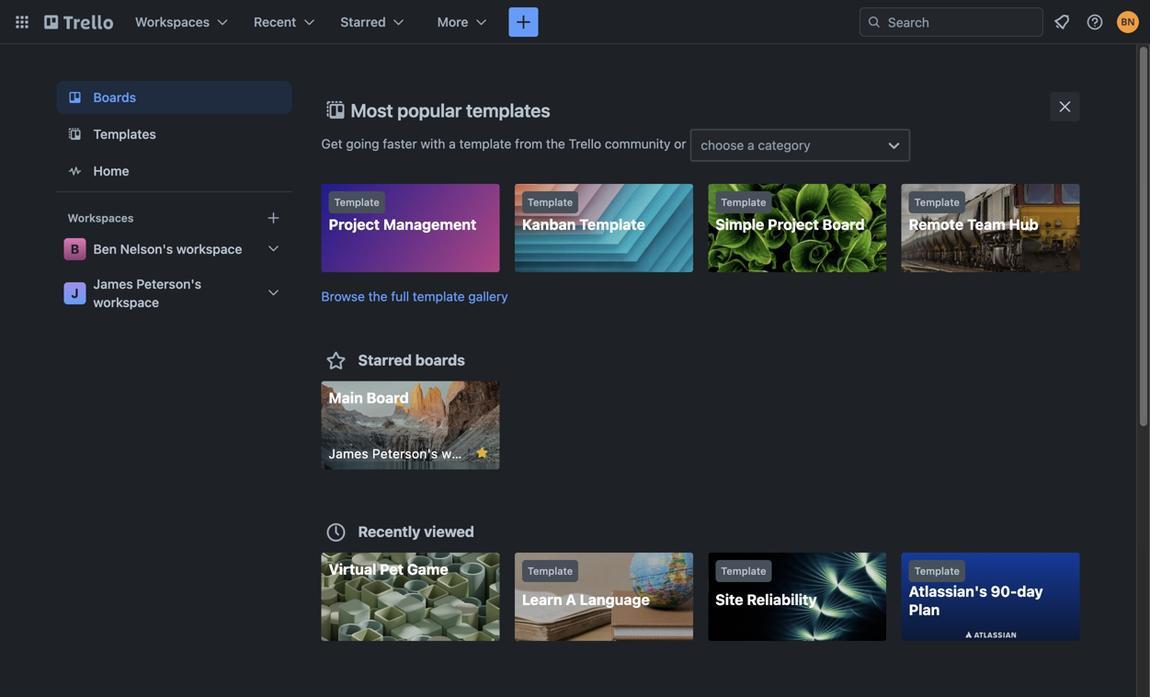 Task type: vqa. For each thing, say whether or not it's contained in the screenshot.
the left JAMES PETERSON (JAMESPETERSON93) image
no



Task type: locate. For each thing, give the bounding box(es) containing it.
1 project from the left
[[329, 216, 380, 233]]

1 vertical spatial starred
[[358, 351, 412, 369]]

project up browse
[[329, 216, 380, 233]]

1 horizontal spatial james peterson's workspace
[[329, 446, 508, 461]]

template
[[334, 196, 380, 208], [528, 196, 573, 208], [721, 196, 767, 208], [915, 196, 960, 208], [580, 216, 646, 233], [528, 565, 573, 577], [721, 565, 767, 577], [915, 565, 960, 577]]

james down "main"
[[329, 446, 369, 461]]

starred boards
[[358, 351, 465, 369]]

0 vertical spatial workspaces
[[135, 14, 210, 29]]

popular
[[398, 99, 462, 121]]

workspaces up boards link at the left top of the page
[[135, 14, 210, 29]]

james peterson's workspace
[[93, 276, 202, 310], [329, 446, 508, 461]]

0 vertical spatial james
[[93, 276, 133, 292]]

template project management
[[329, 196, 477, 233]]

0 vertical spatial the
[[546, 136, 566, 151]]

a
[[566, 591, 577, 609]]

2 vertical spatial workspace
[[442, 446, 508, 461]]

with
[[421, 136, 446, 151]]

the right 'from'
[[546, 136, 566, 151]]

0 vertical spatial james peterson's workspace
[[93, 276, 202, 310]]

choose
[[701, 138, 745, 153]]

starred
[[341, 14, 386, 29], [358, 351, 412, 369]]

workspaces up ben
[[68, 212, 134, 224]]

open information menu image
[[1086, 13, 1105, 31]]

workspace right the nelson's
[[176, 241, 242, 257]]

0 vertical spatial starred
[[341, 14, 386, 29]]

0 horizontal spatial project
[[329, 216, 380, 233]]

starred inside popup button
[[341, 14, 386, 29]]

1 horizontal spatial the
[[546, 136, 566, 151]]

1 vertical spatial james peterson's workspace
[[329, 446, 508, 461]]

get going faster with a template from the trello community or
[[322, 136, 690, 151]]

or
[[674, 136, 687, 151]]

get
[[322, 136, 343, 151]]

template up remote
[[915, 196, 960, 208]]

workspace
[[176, 241, 242, 257], [93, 295, 159, 310], [442, 446, 508, 461]]

a right choose
[[748, 138, 755, 153]]

starred right recent popup button on the left of the page
[[341, 14, 386, 29]]

james peterson's workspace down main board
[[329, 446, 508, 461]]

peterson's down main board
[[373, 446, 438, 461]]

search image
[[867, 15, 882, 29]]

home image
[[64, 160, 86, 182]]

1 vertical spatial board
[[367, 389, 409, 407]]

0 vertical spatial workspace
[[176, 241, 242, 257]]

the
[[546, 136, 566, 151], [369, 289, 388, 304]]

a right with
[[449, 136, 456, 151]]

j
[[71, 286, 79, 301]]

a
[[449, 136, 456, 151], [748, 138, 755, 153]]

plan
[[909, 601, 940, 619]]

peterson's down ben nelson's workspace
[[136, 276, 202, 292]]

template up learn
[[528, 565, 573, 577]]

board image
[[64, 86, 86, 109]]

1 vertical spatial workspace
[[93, 295, 159, 310]]

project inside template simple project board
[[768, 216, 819, 233]]

atlassian's
[[909, 583, 988, 600]]

remote
[[909, 216, 964, 233]]

1 vertical spatial workspaces
[[68, 212, 134, 224]]

template simple project board
[[716, 196, 865, 233]]

peterson's
[[136, 276, 202, 292], [373, 446, 438, 461]]

day
[[1018, 583, 1044, 600]]

back to home image
[[44, 7, 113, 37]]

template up simple
[[721, 196, 767, 208]]

workspace up viewed
[[442, 446, 508, 461]]

from
[[515, 136, 543, 151]]

template right kanban
[[580, 216, 646, 233]]

ben
[[93, 241, 117, 257]]

template
[[460, 136, 512, 151], [413, 289, 465, 304]]

2 project from the left
[[768, 216, 819, 233]]

1 horizontal spatial james
[[329, 446, 369, 461]]

site reliability
[[716, 591, 817, 609]]

2 horizontal spatial workspace
[[442, 446, 508, 461]]

1 horizontal spatial workspace
[[176, 241, 242, 257]]

project inside template project management
[[329, 216, 380, 233]]

management
[[383, 216, 477, 233]]

workspace for b
[[176, 241, 242, 257]]

james
[[93, 276, 133, 292], [329, 446, 369, 461]]

0 horizontal spatial james peterson's workspace
[[93, 276, 202, 310]]

starred for starred boards
[[358, 351, 412, 369]]

workspace right j
[[93, 295, 159, 310]]

0 horizontal spatial workspace
[[93, 295, 159, 310]]

1 horizontal spatial board
[[823, 216, 865, 233]]

0 vertical spatial board
[[823, 216, 865, 233]]

workspaces
[[135, 14, 210, 29], [68, 212, 134, 224]]

template down going
[[334, 196, 380, 208]]

boards link
[[57, 81, 292, 114]]

kanban
[[522, 216, 576, 233]]

0 horizontal spatial workspaces
[[68, 212, 134, 224]]

template down templates on the top left of the page
[[460, 136, 512, 151]]

james down ben
[[93, 276, 133, 292]]

the left full
[[369, 289, 388, 304]]

template inside template remote team hub
[[915, 196, 960, 208]]

0 horizontal spatial a
[[449, 136, 456, 151]]

template right full
[[413, 289, 465, 304]]

starred up main board
[[358, 351, 412, 369]]

1 horizontal spatial peterson's
[[373, 446, 438, 461]]

learn
[[522, 591, 563, 609]]

trello
[[569, 136, 602, 151]]

community
[[605, 136, 671, 151]]

starred for starred
[[341, 14, 386, 29]]

virtual pet game
[[329, 561, 449, 578]]

project right simple
[[768, 216, 819, 233]]

board
[[823, 216, 865, 233], [367, 389, 409, 407]]

template inside template simple project board
[[721, 196, 767, 208]]

1 vertical spatial peterson's
[[373, 446, 438, 461]]

1 vertical spatial the
[[369, 289, 388, 304]]

template up atlassian's
[[915, 565, 960, 577]]

0 vertical spatial peterson's
[[136, 276, 202, 292]]

0 horizontal spatial peterson's
[[136, 276, 202, 292]]

1 horizontal spatial a
[[748, 138, 755, 153]]

james peterson's workspace down the nelson's
[[93, 276, 202, 310]]

virtual pet game link
[[322, 553, 500, 641]]

recently
[[358, 523, 421, 540]]

recent
[[254, 14, 296, 29]]

home link
[[57, 155, 292, 188]]

1 horizontal spatial workspaces
[[135, 14, 210, 29]]

1 horizontal spatial project
[[768, 216, 819, 233]]

viewed
[[424, 523, 475, 540]]

project
[[329, 216, 380, 233], [768, 216, 819, 233]]

template atlassian's 90-day plan
[[909, 565, 1044, 619]]



Task type: describe. For each thing, give the bounding box(es) containing it.
main
[[329, 389, 363, 407]]

most
[[351, 99, 393, 121]]

browse the full template gallery
[[322, 289, 508, 304]]

1 vertical spatial james
[[329, 446, 369, 461]]

boards
[[416, 351, 465, 369]]

templates
[[466, 99, 551, 121]]

virtual
[[329, 561, 377, 578]]

ben nelson's workspace
[[93, 241, 242, 257]]

gallery
[[469, 289, 508, 304]]

simple
[[716, 216, 765, 233]]

more button
[[427, 7, 498, 37]]

language
[[580, 591, 650, 609]]

template remote team hub
[[909, 196, 1039, 233]]

create board or workspace image
[[515, 13, 533, 31]]

0 horizontal spatial the
[[369, 289, 388, 304]]

0 notifications image
[[1051, 11, 1074, 33]]

choose a category
[[701, 138, 811, 153]]

site
[[716, 591, 744, 609]]

starred button
[[330, 7, 416, 37]]

primary element
[[0, 0, 1151, 44]]

most popular templates
[[351, 99, 551, 121]]

nelson's
[[120, 241, 173, 257]]

learn a language
[[522, 591, 650, 609]]

recent button
[[243, 7, 326, 37]]

template up kanban
[[528, 196, 573, 208]]

reliability
[[747, 591, 817, 609]]

team
[[968, 216, 1006, 233]]

browse
[[322, 289, 365, 304]]

pet
[[380, 561, 404, 578]]

templates
[[93, 126, 156, 142]]

click to unstar this board. it will be removed from your starred list. image
[[474, 445, 491, 461]]

0 horizontal spatial board
[[367, 389, 409, 407]]

template board image
[[64, 123, 86, 145]]

workspaces inside 'dropdown button'
[[135, 14, 210, 29]]

Search field
[[882, 8, 1043, 36]]

hub
[[1010, 216, 1039, 233]]

browse the full template gallery link
[[322, 289, 508, 304]]

game
[[407, 561, 449, 578]]

template up site
[[721, 565, 767, 577]]

0 vertical spatial template
[[460, 136, 512, 151]]

more
[[438, 14, 469, 29]]

template inside template atlassian's 90-day plan
[[915, 565, 960, 577]]

recently viewed
[[358, 523, 475, 540]]

template inside template project management
[[334, 196, 380, 208]]

0 horizontal spatial james
[[93, 276, 133, 292]]

create a workspace image
[[263, 207, 285, 229]]

boards
[[93, 90, 136, 105]]

going
[[346, 136, 380, 151]]

workspaces button
[[124, 7, 239, 37]]

template kanban template
[[522, 196, 646, 233]]

ben nelson (bennelson96) image
[[1118, 11, 1140, 33]]

board inside template simple project board
[[823, 216, 865, 233]]

faster
[[383, 136, 417, 151]]

90-
[[991, 583, 1018, 600]]

home
[[93, 163, 129, 178]]

1 vertical spatial template
[[413, 289, 465, 304]]

main board
[[329, 389, 409, 407]]

workspace for j
[[93, 295, 159, 310]]

templates link
[[57, 118, 292, 151]]

b
[[71, 241, 79, 257]]

category
[[758, 138, 811, 153]]

full
[[391, 289, 409, 304]]



